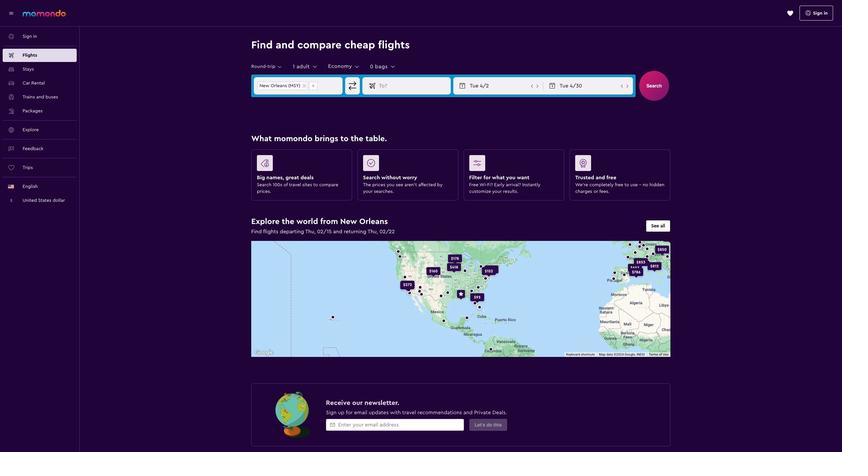Task type: vqa. For each thing, say whether or not it's contained in the screenshot.
Remove icon
yes



Task type: locate. For each thing, give the bounding box(es) containing it.
list
[[254, 78, 321, 94]]

tuesday april 2nd element
[[470, 82, 529, 90]]

2 list item from the left
[[309, 82, 318, 90]]

google image
[[253, 349, 275, 358]]

0 horizontal spatial list item
[[257, 82, 308, 90]]

3 figure from the left
[[469, 155, 556, 174]]

1 figure from the left
[[257, 155, 344, 174]]

Trip type Round-trip field
[[251, 64, 283, 70]]

Flight origin input text field
[[321, 78, 342, 94]]

list item down trip type round-trip field
[[257, 82, 308, 90]]

list item right remove image
[[309, 82, 318, 90]]

1 horizontal spatial list item
[[309, 82, 318, 90]]

list item
[[257, 82, 308, 90], [309, 82, 318, 90]]

1 list item from the left
[[257, 82, 308, 90]]

figure
[[257, 155, 344, 174], [363, 155, 450, 174], [469, 155, 556, 174], [575, 155, 662, 174]]

united states (english) image
[[8, 185, 14, 189]]



Task type: describe. For each thing, give the bounding box(es) containing it.
Enter your email address to sign up for our newsletter text field
[[336, 420, 464, 431]]

swap departure airport and destination airport image
[[346, 80, 359, 92]]

remove image
[[303, 84, 306, 88]]

navigation menu image
[[8, 10, 15, 16]]

2 figure from the left
[[363, 155, 450, 174]]

Flight destination input text field
[[376, 78, 451, 94]]

tuesday april 30th element
[[560, 82, 619, 90]]

Cabin type Economy field
[[328, 64, 360, 70]]

open trips drawer image
[[787, 10, 794, 16]]

map region
[[206, 189, 716, 359]]

4 figure from the left
[[575, 155, 662, 174]]



